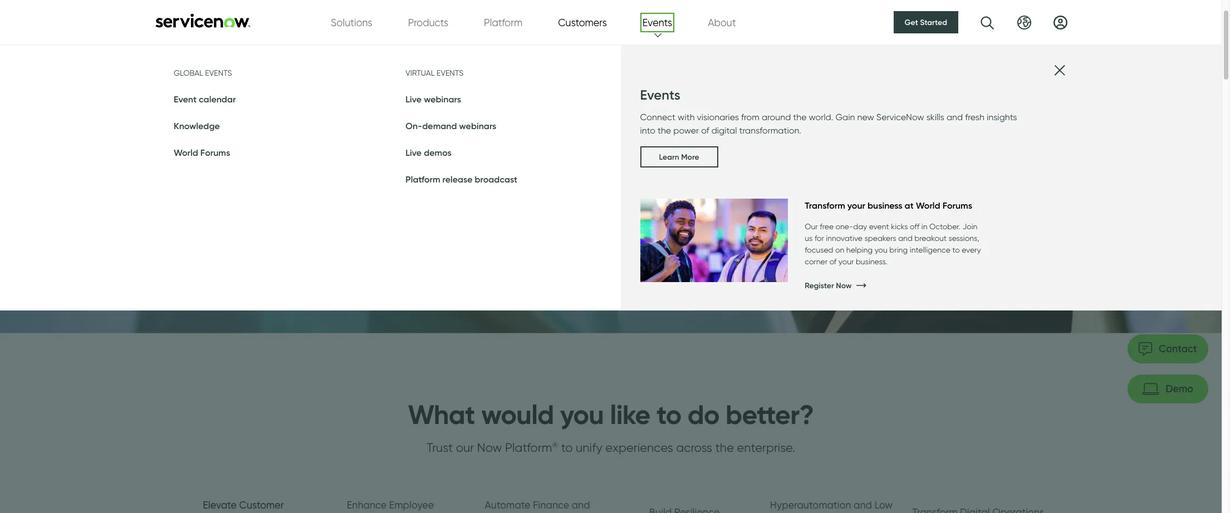 Task type: locate. For each thing, give the bounding box(es) containing it.
forums down knowledge
[[200, 147, 230, 158]]

the down connect
[[658, 125, 671, 136]]

webinars
[[424, 94, 461, 105], [459, 120, 496, 131]]

live webinars link
[[406, 94, 461, 105]]

of down on
[[830, 257, 837, 266]]

virtual events
[[406, 68, 463, 77]]

1 horizontal spatial of
[[830, 257, 837, 266]]

0 horizontal spatial platform
[[406, 174, 440, 185]]

1 events from the left
[[205, 68, 232, 77]]

events up calendar
[[205, 68, 232, 77]]

with
[[678, 112, 695, 123]]

focused
[[805, 246, 833, 255]]

1 horizontal spatial forums
[[943, 200, 972, 211]]

on-
[[406, 120, 422, 131]]

transform
[[805, 200, 845, 211]]

webinars up demand
[[424, 94, 461, 105]]

new
[[857, 112, 874, 123]]

0 horizontal spatial events
[[205, 68, 232, 77]]

breakout
[[915, 234, 947, 243]]

1 vertical spatial of
[[830, 257, 837, 266]]

your down on
[[839, 257, 854, 266]]

digital
[[712, 125, 737, 136]]

business
[[868, 200, 903, 211]]

1 vertical spatial the
[[658, 125, 671, 136]]

events
[[205, 68, 232, 77], [437, 68, 463, 77]]

1 vertical spatial events
[[640, 87, 680, 103]]

on-demand webinars link
[[406, 120, 496, 131]]

started
[[920, 17, 947, 27]]

forums
[[200, 147, 230, 158], [943, 200, 972, 211]]

on-demand webinars
[[406, 120, 496, 131]]

of
[[701, 125, 709, 136], [830, 257, 837, 266]]

world down knowledge
[[174, 147, 198, 158]]

demos
[[424, 147, 452, 158]]

1 vertical spatial world
[[916, 200, 940, 211]]

0 vertical spatial and
[[947, 112, 963, 123]]

1 horizontal spatial world
[[916, 200, 940, 211]]

0 horizontal spatial of
[[701, 125, 709, 136]]

world
[[174, 147, 198, 158], [916, 200, 940, 211]]

world forums
[[174, 147, 230, 158]]

and right skills
[[947, 112, 963, 123]]

connect with visionaries from around the world. gain new servicenow skills and fresh insights into the power of digital transformation.
[[640, 112, 1017, 136]]

and down kicks
[[898, 234, 913, 243]]

events for live webinars
[[437, 68, 463, 77]]

free
[[820, 222, 834, 231]]

2 events from the left
[[437, 68, 463, 77]]

corner
[[805, 257, 828, 266]]

our
[[805, 222, 818, 231]]

1 horizontal spatial platform
[[484, 16, 522, 28]]

release
[[443, 174, 473, 185]]

visionaries
[[697, 112, 739, 123]]

live
[[406, 94, 422, 105], [406, 147, 422, 158]]

of inside connect with visionaries from around the world. gain new servicenow skills and fresh insights into the power of digital transformation.
[[701, 125, 709, 136]]

1 vertical spatial forums
[[943, 200, 972, 211]]

0 vertical spatial of
[[701, 125, 709, 136]]

fresh
[[965, 112, 985, 123]]

and inside connect with visionaries from around the world. gain new servicenow skills and fresh insights into the power of digital transformation.
[[947, 112, 963, 123]]

forums up october.
[[943, 200, 972, 211]]

0 vertical spatial live
[[406, 94, 422, 105]]

business.
[[856, 257, 888, 266]]

platform
[[484, 16, 522, 28], [406, 174, 440, 185]]

kicks
[[891, 222, 908, 231]]

transform your business at world forums
[[805, 200, 972, 211]]

day
[[853, 222, 867, 231]]

events right virtual
[[437, 68, 463, 77]]

1 horizontal spatial and
[[947, 112, 963, 123]]

your up the day
[[848, 200, 865, 211]]

2 live from the top
[[406, 147, 422, 158]]

0 horizontal spatial forums
[[200, 147, 230, 158]]

your inside our free one-day event kicks off in october. join us for innovative speakers and breakout sessions, focused on helping you bring intelligence to every corner of your business.
[[839, 257, 854, 266]]

our free one-day event kicks off in october. join us for innovative speakers and breakout sessions, focused on helping you bring intelligence to every corner of your business.
[[805, 222, 981, 266]]

connect
[[640, 112, 676, 123]]

1 vertical spatial and
[[898, 234, 913, 243]]

1 live from the top
[[406, 94, 422, 105]]

off
[[910, 222, 920, 231]]

every
[[962, 246, 981, 255]]

and
[[947, 112, 963, 123], [898, 234, 913, 243]]

customers button
[[558, 15, 607, 30]]

learn
[[659, 152, 679, 162]]

the left 'world.' at right
[[793, 112, 807, 123]]

0 horizontal spatial and
[[898, 234, 913, 243]]

events
[[643, 16, 672, 28], [640, 87, 680, 103]]

servicenow
[[876, 112, 924, 123]]

world right "at" at the right top of page
[[916, 200, 940, 211]]

live left demos
[[406, 147, 422, 158]]

transformation.
[[739, 125, 801, 136]]

1 horizontal spatial events
[[437, 68, 463, 77]]

calendar
[[199, 94, 236, 105]]

for
[[815, 234, 824, 243]]

1 vertical spatial platform
[[406, 174, 440, 185]]

of down visionaries
[[701, 125, 709, 136]]

demand
[[422, 120, 457, 131]]

get started link
[[894, 11, 958, 33]]

your
[[848, 200, 865, 211], [839, 257, 854, 266]]

0 horizontal spatial world
[[174, 147, 198, 158]]

1 vertical spatial your
[[839, 257, 854, 266]]

platform release broadcast
[[406, 174, 517, 185]]

webinars right demand
[[459, 120, 496, 131]]

0 vertical spatial the
[[793, 112, 807, 123]]

gain
[[836, 112, 855, 123]]

more
[[681, 152, 699, 162]]

about
[[708, 16, 736, 28]]

live up on-
[[406, 94, 422, 105]]

0 vertical spatial platform
[[484, 16, 522, 28]]

solutions button
[[331, 15, 372, 30]]

get
[[905, 17, 918, 27]]

the
[[793, 112, 807, 123], [658, 125, 671, 136]]

1 vertical spatial live
[[406, 147, 422, 158]]

platform for platform
[[484, 16, 522, 28]]



Task type: vqa. For each thing, say whether or not it's contained in the screenshot.
size medium image
no



Task type: describe. For each thing, give the bounding box(es) containing it.
register now link
[[805, 275, 1001, 297]]

speakers
[[865, 234, 896, 243]]

platform release broadcast link
[[406, 174, 517, 185]]

products
[[408, 16, 448, 28]]

0 vertical spatial forums
[[200, 147, 230, 158]]

now
[[836, 281, 852, 291]]

platform button
[[484, 15, 522, 30]]

learn more
[[659, 152, 699, 162]]

skills
[[926, 112, 944, 123]]

live for live webinars
[[406, 94, 422, 105]]

1 vertical spatial webinars
[[459, 120, 496, 131]]

around
[[762, 112, 791, 123]]

0 vertical spatial events
[[643, 16, 672, 28]]

world.
[[809, 112, 833, 123]]

and inside our free one-day event kicks off in october. join us for innovative speakers and breakout sessions, focused on helping you bring intelligence to every corner of your business.
[[898, 234, 913, 243]]

one-
[[836, 222, 853, 231]]

0 vertical spatial your
[[848, 200, 865, 211]]

us
[[805, 234, 813, 243]]

servicenow image
[[154, 13, 252, 28]]

into
[[640, 125, 655, 136]]

register now
[[805, 281, 852, 291]]

world forums link
[[174, 147, 230, 158]]

knowledge
[[174, 120, 220, 131]]

power
[[673, 125, 699, 136]]

bring
[[890, 246, 908, 255]]

broadcast
[[475, 174, 517, 185]]

live demos link
[[406, 147, 452, 158]]

of inside our free one-day event kicks off in october. join us for innovative speakers and breakout sessions, focused on helping you bring intelligence to every corner of your business.
[[830, 257, 837, 266]]

live webinars
[[406, 94, 461, 105]]

learn more link
[[640, 146, 718, 168]]

event
[[869, 222, 889, 231]]

helping
[[846, 246, 873, 255]]

0 vertical spatial webinars
[[424, 94, 461, 105]]

intelligence
[[910, 246, 951, 255]]

register
[[805, 281, 834, 291]]

event
[[174, 94, 197, 105]]

event calendar link
[[174, 94, 236, 105]]

live demos
[[406, 147, 452, 158]]

october.
[[929, 222, 961, 231]]

live for live demos
[[406, 147, 422, 158]]

at
[[905, 200, 914, 211]]

join
[[963, 222, 978, 231]]

0 horizontal spatial the
[[658, 125, 671, 136]]

0 vertical spatial world
[[174, 147, 198, 158]]

on
[[835, 246, 844, 255]]

from
[[741, 112, 760, 123]]

customers
[[558, 16, 607, 28]]

to
[[952, 246, 960, 255]]

events button
[[643, 15, 672, 30]]

insights
[[987, 112, 1017, 123]]

global
[[174, 68, 203, 77]]

1 horizontal spatial the
[[793, 112, 807, 123]]

global events
[[174, 68, 232, 77]]

solutions
[[331, 16, 372, 28]]

knowledge link
[[174, 120, 220, 131]]

products button
[[408, 15, 448, 30]]

platform for platform release broadcast
[[406, 174, 440, 185]]

get started
[[905, 17, 947, 27]]

virtual
[[406, 68, 435, 77]]

you
[[875, 246, 888, 255]]

about button
[[708, 15, 736, 30]]

event calendar
[[174, 94, 236, 105]]

sessions,
[[949, 234, 979, 243]]

events for event calendar
[[205, 68, 232, 77]]

innovative
[[826, 234, 863, 243]]

in
[[922, 222, 928, 231]]



